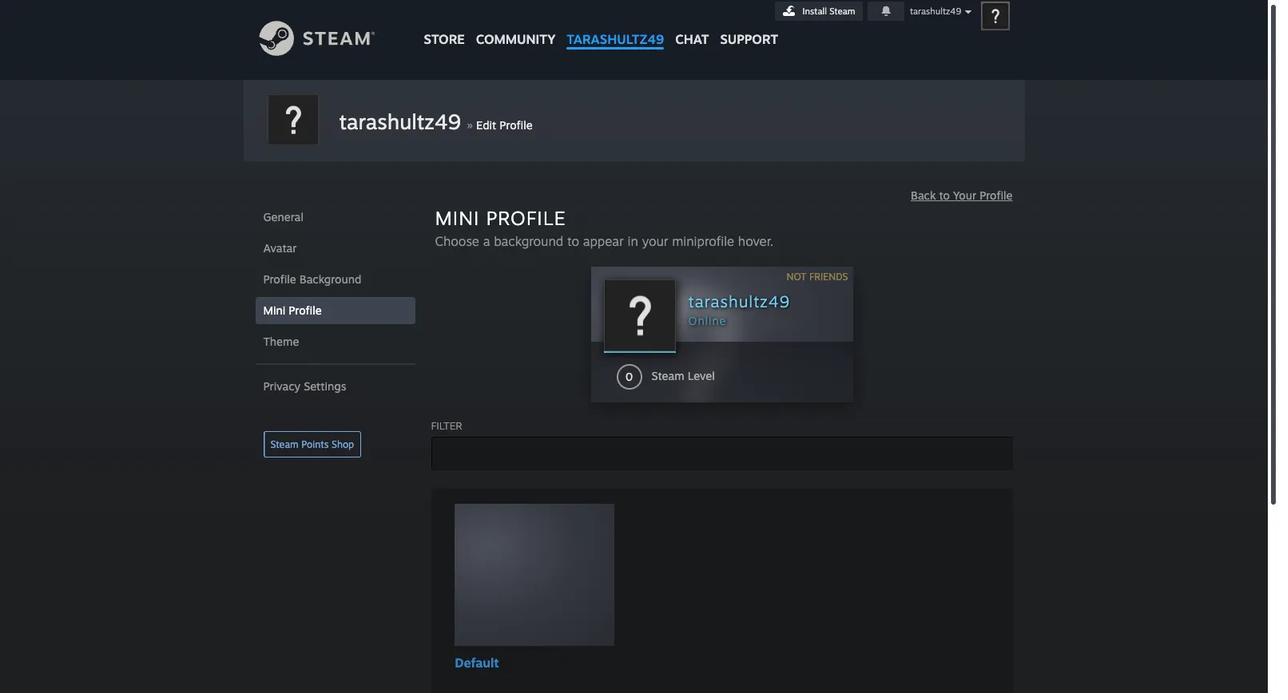 Task type: locate. For each thing, give the bounding box(es) containing it.
profile background
[[263, 273, 362, 286]]

general link
[[255, 204, 415, 231]]

chat link
[[670, 0, 715, 51]]

steam left level
[[652, 369, 685, 383]]

steam
[[830, 6, 856, 17], [652, 369, 685, 383], [271, 439, 299, 451]]

community
[[476, 31, 556, 47]]

0 horizontal spatial to
[[568, 233, 580, 249]]

profile up 'background'
[[486, 206, 566, 230]]

mini profile link
[[255, 297, 415, 325]]

to
[[940, 189, 950, 202], [568, 233, 580, 249]]

1 vertical spatial mini
[[263, 304, 286, 317]]

hover.
[[738, 233, 774, 249]]

tarashultz49 » edit profile
[[339, 109, 533, 134]]

0 vertical spatial mini
[[435, 206, 480, 230]]

back
[[911, 189, 936, 202]]

community link
[[471, 0, 561, 55]]

level
[[688, 369, 715, 383]]

choose
[[435, 233, 480, 249]]

general
[[263, 210, 304, 224]]

0 horizontal spatial mini
[[263, 304, 286, 317]]

mini up theme
[[263, 304, 286, 317]]

to left your
[[940, 189, 950, 202]]

steam left points
[[271, 439, 299, 451]]

0 vertical spatial tarashultz49 link
[[561, 0, 670, 55]]

mini inside mini profile choose a background to appear in your miniprofile hover.
[[435, 206, 480, 230]]

steam points shop
[[271, 439, 354, 451]]

profile inside mini profile choose a background to appear in your miniprofile hover.
[[486, 206, 566, 230]]

support
[[721, 31, 779, 47]]

steam right install
[[830, 6, 856, 17]]

steam for steam points shop
[[271, 439, 299, 451]]

1 horizontal spatial steam
[[652, 369, 685, 383]]

steam level
[[652, 369, 715, 383]]

install
[[803, 6, 827, 17]]

mini
[[435, 206, 480, 230], [263, 304, 286, 317]]

1 vertical spatial steam
[[652, 369, 685, 383]]

tarashultz49 link
[[561, 0, 670, 55], [339, 109, 461, 134]]

0 vertical spatial steam
[[830, 6, 856, 17]]

profile down the avatar
[[263, 273, 296, 286]]

2 vertical spatial steam
[[271, 439, 299, 451]]

appear
[[583, 233, 624, 249]]

to left appear
[[568, 233, 580, 249]]

theme
[[263, 335, 299, 349]]

mini for mini profile choose a background to appear in your miniprofile hover.
[[435, 206, 480, 230]]

steam for steam level
[[652, 369, 685, 383]]

miniprofile
[[672, 233, 735, 249]]

profile
[[500, 118, 533, 132], [980, 189, 1013, 202], [486, 206, 566, 230], [263, 273, 296, 286], [289, 304, 322, 317]]

profile right 'edit'
[[500, 118, 533, 132]]

1 horizontal spatial tarashultz49 link
[[561, 0, 670, 55]]

mini profile choose a background to appear in your miniprofile hover.
[[435, 206, 774, 249]]

tarashultz49
[[910, 6, 962, 17], [567, 31, 664, 47], [339, 109, 461, 134], [689, 292, 790, 312]]

1 vertical spatial to
[[568, 233, 580, 249]]

0
[[626, 370, 633, 384]]

store
[[424, 31, 465, 47]]

your
[[954, 189, 977, 202]]

0 vertical spatial to
[[940, 189, 950, 202]]

tarashultz49 link left the »
[[339, 109, 461, 134]]

None text field
[[431, 437, 1013, 471]]

1 vertical spatial tarashultz49 link
[[339, 109, 461, 134]]

to inside mini profile choose a background to appear in your miniprofile hover.
[[568, 233, 580, 249]]

1 horizontal spatial mini
[[435, 206, 480, 230]]

back to your profile
[[911, 189, 1013, 202]]

0 horizontal spatial tarashultz49 link
[[339, 109, 461, 134]]

privacy
[[263, 380, 301, 393]]

tarashultz49 link left chat at the top of page
[[561, 0, 670, 55]]

0 horizontal spatial steam
[[271, 439, 299, 451]]

mini up choose
[[435, 206, 480, 230]]



Task type: vqa. For each thing, say whether or not it's contained in the screenshot.
appear at the top left of the page
yes



Task type: describe. For each thing, give the bounding box(es) containing it.
1 horizontal spatial to
[[940, 189, 950, 202]]

edit
[[476, 118, 497, 132]]

profile background link
[[255, 266, 415, 293]]

store link
[[418, 0, 471, 55]]

privacy settings
[[263, 380, 346, 393]]

a
[[483, 233, 490, 249]]

background
[[300, 273, 362, 286]]

profile inside tarashultz49 » edit profile
[[500, 118, 533, 132]]

avatar
[[263, 241, 297, 255]]

background
[[494, 233, 564, 249]]

not
[[787, 271, 807, 283]]

tarashultz49 online
[[689, 292, 790, 328]]

default
[[455, 655, 499, 671]]

install steam link
[[775, 2, 863, 21]]

avatar link
[[255, 235, 415, 262]]

profile down profile background
[[289, 304, 322, 317]]

settings
[[304, 380, 346, 393]]

steam points shop link
[[263, 432, 361, 458]]

in
[[628, 233, 639, 249]]

privacy settings link
[[255, 373, 415, 400]]

install steam
[[803, 6, 856, 17]]

your
[[642, 233, 669, 249]]

shop
[[332, 439, 354, 451]]

edit profile link
[[476, 118, 533, 132]]

mini for mini profile
[[263, 304, 286, 317]]

points
[[302, 439, 329, 451]]

online
[[689, 314, 727, 328]]

not friends
[[787, 271, 849, 283]]

chat
[[676, 31, 709, 47]]

2 horizontal spatial steam
[[830, 6, 856, 17]]

back to your profile link
[[911, 189, 1013, 202]]

profile right your
[[980, 189, 1013, 202]]

support link
[[715, 0, 784, 51]]

»
[[467, 117, 473, 133]]

filter
[[431, 420, 462, 432]]

mini profile
[[263, 304, 322, 317]]

friends
[[810, 271, 849, 283]]

theme link
[[255, 329, 415, 356]]



